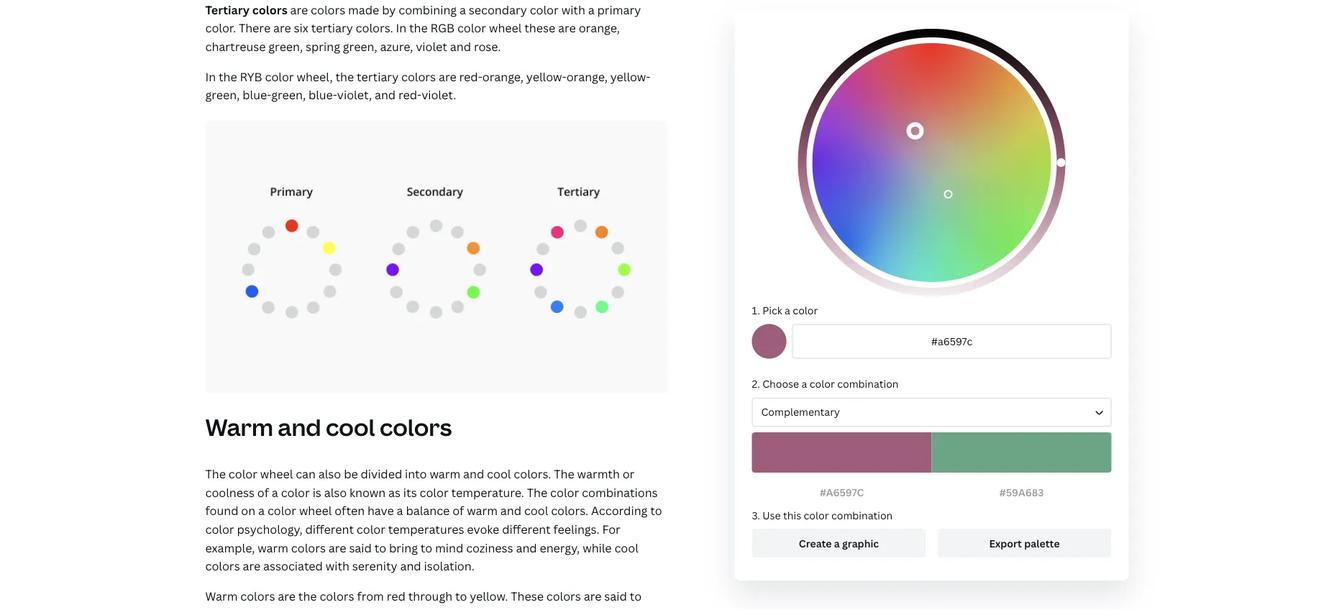 Task type: vqa. For each thing, say whether or not it's contained in the screenshot.
and inside In the RYB color wheel, the tertiary colors are red-orange, yellow-orange, yellow- green, blue-green, blue-violet, and red-violet.
yes



Task type: describe. For each thing, give the bounding box(es) containing it.
green, down six
[[269, 39, 303, 54]]

mind inside the color wheel can also be divided into warm and cool colors. the warmth or coolness of a color is also known as its color temperature. the color combinations found on a color wheel often have a balance of warm and cool colors. according to color psychology, different color temperatures evoke different feelings. for example, warm colors are said to bring to mind coziness and energy, while cool colors are associated with serenity and isolation.
[[435, 540, 464, 555]]

combination for 3. use this color combination
[[832, 508, 893, 522]]

a down 'as'
[[397, 503, 403, 519]]

orange, inside "are colors made by combining a secondary color with a primary color. there are six tertiary colors. in the rgb color wheel these are orange, chartreuse green, spring green, azure, violet and rose."
[[579, 20, 620, 36]]

the up warmth,
[[298, 588, 317, 604]]

a right "on"
[[258, 503, 265, 519]]

the left ryb
[[219, 69, 237, 84]]

color up psychology,
[[268, 503, 296, 519]]

tertiary inside "in the ryb color wheel, the tertiary colors are red-orange, yellow-orange, yellow- green, blue-green, blue-violet, and red-violet."
[[357, 69, 399, 84]]

2 yellow- from the left
[[611, 69, 651, 84]]

these
[[511, 588, 544, 604]]

the color wheel can also be divided into warm and cool colors. the warmth or coolness of a color is also known as its color temperature. the color combinations found on a color wheel often have a balance of warm and cool colors. according to color psychology, different color temperatures evoke different feelings. for example, warm colors are said to bring to mind coziness and energy, while cool colors are associated with serenity and isolation.
[[205, 466, 662, 574]]

and inside "are colors made by combining a secondary color with a primary color. there are six tertiary colors. in the rgb color wheel these are orange, chartreuse green, spring green, azure, violet and rose."
[[450, 39, 471, 54]]

in inside "are colors made by combining a secondary color with a primary color. there are six tertiary colors. in the rgb color wheel these are orange, chartreuse green, spring green, azure, violet and rose."
[[396, 20, 407, 36]]

rose.
[[474, 39, 501, 54]]

colors. inside "are colors made by combining a secondary color with a primary color. there are six tertiary colors. in the rgb color wheel these are orange, chartreuse green, spring green, azure, violet and rose."
[[356, 20, 393, 36]]

warmth
[[577, 466, 620, 482]]

3. use this color combination
[[752, 508, 893, 522]]

a right pick
[[785, 303, 791, 317]]

are inside "in the ryb color wheel, the tertiary colors are red-orange, yellow-orange, yellow- green, blue-green, blue-violet, and red-violet."
[[439, 69, 457, 84]]

color right pick
[[793, 303, 818, 317]]

1 horizontal spatial of
[[453, 503, 464, 519]]

are left six
[[273, 20, 291, 36]]

1.
[[752, 303, 760, 317]]

on
[[241, 503, 256, 519]]

colors up into
[[380, 411, 452, 442]]

found
[[205, 503, 238, 519]]

or
[[623, 466, 635, 482]]

the down from
[[352, 607, 371, 610]]

a right combining
[[460, 2, 466, 17]]

tertiary colors
[[205, 2, 288, 17]]

said inside warm colors are the colors from red through to yellow. these colors are said to bring to mind warmth, like the sun.
[[605, 588, 627, 604]]

this
[[784, 508, 802, 522]]

color down found
[[205, 521, 234, 537]]

color down the can
[[281, 485, 310, 500]]

temperatures
[[388, 521, 464, 537]]

colors right these
[[547, 588, 581, 604]]

and down temperature.
[[501, 503, 522, 519]]

evoke
[[467, 521, 500, 537]]

coziness
[[466, 540, 513, 555]]

like
[[331, 607, 349, 610]]

warm for warm and cool colors
[[205, 411, 273, 442]]

combining
[[399, 2, 457, 17]]

and left the energy,
[[516, 540, 537, 555]]

2 vertical spatial wheel
[[299, 503, 332, 519]]

by
[[382, 2, 396, 17]]

color down have
[[357, 521, 386, 537]]

with inside "are colors made by combining a secondary color with a primary color. there are six tertiary colors. in the rgb color wheel these are orange, chartreuse green, spring green, azure, violet and rose."
[[562, 2, 586, 17]]

and inside "in the ryb color wheel, the tertiary colors are red-orange, yellow-orange, yellow- green, blue-green, blue-violet, and red-violet."
[[375, 87, 396, 102]]

example,
[[205, 540, 255, 555]]

color up coolness
[[229, 466, 258, 482]]

color down the warmth
[[550, 485, 579, 500]]

are up warmth,
[[278, 588, 296, 604]]

1 yellow- from the left
[[527, 69, 567, 84]]

wheel inside "are colors made by combining a secondary color with a primary color. there are six tertiary colors. in the rgb color wheel these are orange, chartreuse green, spring green, azure, violet and rose."
[[489, 20, 522, 36]]

green, down chartreuse
[[205, 87, 240, 102]]

into
[[405, 466, 427, 482]]

colors inside "are colors made by combining a secondary color with a primary color. there are six tertiary colors. in the rgb color wheel these are orange, chartreuse green, spring green, azure, violet and rose."
[[311, 2, 346, 17]]

1 horizontal spatial the
[[527, 485, 548, 500]]

primary, secondary and tertiary colors image
[[205, 121, 667, 393]]

2. choose a color combination
[[752, 377, 899, 391]]

1 blue- from the left
[[243, 87, 271, 102]]

warm and cool colors
[[205, 411, 452, 442]]

primary
[[598, 2, 641, 17]]

serenity
[[352, 558, 398, 574]]

combinations
[[582, 485, 658, 500]]

while
[[583, 540, 612, 555]]

spring
[[306, 39, 340, 54]]

are down often
[[329, 540, 346, 555]]

1. pick a color
[[752, 303, 818, 317]]

divided
[[361, 466, 402, 482]]

is
[[313, 485, 321, 500]]

coolness
[[205, 485, 255, 500]]

1 horizontal spatial warm
[[430, 466, 461, 482]]

colors inside "in the ryb color wheel, the tertiary colors are red-orange, yellow-orange, yellow- green, blue-green, blue-violet, and red-violet."
[[401, 69, 436, 84]]

use
[[763, 508, 781, 522]]

1 vertical spatial wheel
[[260, 466, 293, 482]]

feelings.
[[554, 521, 600, 537]]

bring inside the color wheel can also be divided into warm and cool colors. the warmth or coolness of a color is also known as its color temperature. the color combinations found on a color wheel often have a balance of warm and cool colors. according to color psychology, different color temperatures evoke different feelings. for example, warm colors are said to bring to mind coziness and energy, while cool colors are associated with serenity and isolation.
[[389, 540, 418, 555]]

1 vertical spatial warm
[[467, 503, 498, 519]]

warmth,
[[282, 607, 328, 610]]

associated
[[263, 558, 323, 574]]

2 blue- from the left
[[309, 87, 337, 102]]

cool up temperature.
[[487, 466, 511, 482]]

2 different from the left
[[502, 521, 551, 537]]

colors up like
[[320, 588, 354, 604]]

0 horizontal spatial the
[[205, 466, 226, 482]]

isolation.
[[424, 558, 475, 574]]

and up temperature.
[[463, 466, 484, 482]]

green, down wheel,
[[271, 87, 306, 102]]

often
[[335, 503, 365, 519]]

ryb
[[240, 69, 262, 84]]

color up these
[[530, 2, 559, 17]]

2 vertical spatial warm
[[258, 540, 288, 555]]

0 vertical spatial of
[[257, 485, 269, 500]]

yellow.
[[470, 588, 508, 604]]

colors up associated
[[291, 540, 326, 555]]

complementary button
[[752, 398, 1112, 426]]

as
[[389, 485, 401, 500]]



Task type: locate. For each thing, give the bounding box(es) containing it.
mind up 'isolation.' at the left bottom of page
[[435, 540, 464, 555]]

colors
[[252, 2, 288, 17], [311, 2, 346, 17], [401, 69, 436, 84], [380, 411, 452, 442], [291, 540, 326, 555], [205, 558, 240, 574], [240, 588, 275, 604], [320, 588, 354, 604], [547, 588, 581, 604]]

a up psychology,
[[272, 485, 278, 500]]

1 horizontal spatial yellow-
[[611, 69, 651, 84]]

said down while
[[605, 588, 627, 604]]

0 horizontal spatial said
[[349, 540, 372, 555]]

color up "rose."
[[458, 20, 486, 36]]

its
[[404, 485, 417, 500]]

2.
[[752, 377, 760, 391]]

have
[[368, 503, 394, 519]]

green,
[[269, 39, 303, 54], [343, 39, 377, 54], [205, 87, 240, 102], [271, 87, 306, 102]]

different
[[305, 521, 354, 537], [502, 521, 551, 537]]

0 vertical spatial warm
[[205, 411, 273, 442]]

these
[[525, 20, 556, 36]]

the up coolness
[[205, 466, 226, 482]]

complementary
[[762, 405, 840, 419]]

temperature.
[[451, 485, 524, 500]]

slider
[[798, 29, 1066, 296]]

colors down example,
[[205, 558, 240, 574]]

in the ryb color wheel, the tertiary colors are red-orange, yellow-orange, yellow- green, blue-green, blue-violet, and red-violet.
[[205, 69, 651, 102]]

of
[[257, 485, 269, 500], [453, 503, 464, 519]]

be
[[344, 466, 358, 482]]

in inside "in the ryb color wheel, the tertiary colors are red-orange, yellow-orange, yellow- green, blue-green, blue-violet, and red-violet."
[[205, 69, 216, 84]]

different up the energy,
[[502, 521, 551, 537]]

2 horizontal spatial warm
[[467, 503, 498, 519]]

made
[[348, 2, 379, 17]]

colors. up "feelings."
[[551, 503, 589, 519]]

colors left the made
[[311, 2, 346, 17]]

warm
[[430, 466, 461, 482], [467, 503, 498, 519], [258, 540, 288, 555]]

1 horizontal spatial in
[[396, 20, 407, 36]]

1 horizontal spatial mind
[[435, 540, 464, 555]]

are right these
[[558, 20, 576, 36]]

warm
[[205, 411, 273, 442], [205, 588, 238, 604]]

0 horizontal spatial blue-
[[243, 87, 271, 102]]

warm colors are the colors from red through to yellow. these colors are said to bring to mind warmth, like the sun.
[[205, 588, 642, 610]]

1 vertical spatial of
[[453, 503, 464, 519]]

yellow-
[[527, 69, 567, 84], [611, 69, 651, 84]]

are up six
[[290, 2, 308, 17]]

1 horizontal spatial wheel
[[299, 503, 332, 519]]

tertiary up spring
[[311, 20, 353, 36]]

are colors made by combining a secondary color with a primary color. there are six tertiary colors. in the rgb color wheel these are orange, chartreuse green, spring green, azure, violet and rose.
[[205, 2, 641, 54]]

1 different from the left
[[305, 521, 354, 537]]

bring
[[389, 540, 418, 555], [205, 607, 234, 610]]

2 horizontal spatial wheel
[[489, 20, 522, 36]]

in up azure,
[[396, 20, 407, 36]]

bring down example,
[[205, 607, 234, 610]]

with inside the color wheel can also be divided into warm and cool colors. the warmth or coolness of a color is also known as its color temperature. the color combinations found on a color wheel often have a balance of warm and cool colors. according to color psychology, different color temperatures evoke different feelings. for example, warm colors are said to bring to mind coziness and energy, while cool colors are associated with serenity and isolation.
[[326, 558, 350, 574]]

color up complementary
[[810, 377, 835, 391]]

1 vertical spatial colors.
[[514, 466, 551, 482]]

wheel down is
[[299, 503, 332, 519]]

through
[[408, 588, 453, 604]]

wheel,
[[297, 69, 333, 84]]

there
[[239, 20, 271, 36]]

tertiary
[[205, 2, 250, 17]]

are
[[290, 2, 308, 17], [273, 20, 291, 36], [558, 20, 576, 36], [439, 69, 457, 84], [329, 540, 346, 555], [243, 558, 261, 574], [278, 588, 296, 604], [584, 588, 602, 604]]

also
[[319, 466, 341, 482], [324, 485, 347, 500]]

red-
[[459, 69, 483, 84], [399, 87, 422, 102]]

colors.
[[356, 20, 393, 36], [514, 466, 551, 482], [551, 503, 589, 519]]

red- down "rose."
[[459, 69, 483, 84]]

rgb
[[431, 20, 455, 36]]

color right the this
[[804, 508, 829, 522]]

said inside the color wheel can also be divided into warm and cool colors. the warmth or coolness of a color is also known as its color temperature. the color combinations found on a color wheel often have a balance of warm and cool colors. according to color psychology, different color temperatures evoke different feelings. for example, warm colors are said to bring to mind coziness and energy, while cool colors are associated with serenity and isolation.
[[349, 540, 372, 555]]

sun.
[[374, 607, 396, 610]]

1 horizontal spatial with
[[562, 2, 586, 17]]

and
[[450, 39, 471, 54], [375, 87, 396, 102], [278, 411, 321, 442], [463, 466, 484, 482], [501, 503, 522, 519], [516, 540, 537, 555], [400, 558, 421, 574]]

0 vertical spatial red-
[[459, 69, 483, 84]]

combination up complementary button
[[838, 377, 899, 391]]

warm right into
[[430, 466, 461, 482]]

1 horizontal spatial different
[[502, 521, 551, 537]]

the
[[409, 20, 428, 36], [219, 69, 237, 84], [336, 69, 354, 84], [298, 588, 317, 604], [352, 607, 371, 610]]

for
[[602, 521, 621, 537]]

0 horizontal spatial yellow-
[[527, 69, 567, 84]]

warm up coolness
[[205, 411, 273, 442]]

violet,
[[337, 87, 372, 102]]

six
[[294, 20, 309, 36]]

2 horizontal spatial the
[[554, 466, 575, 482]]

different down often
[[305, 521, 354, 537]]

0 vertical spatial wheel
[[489, 20, 522, 36]]

1 horizontal spatial red-
[[459, 69, 483, 84]]

1 vertical spatial mind
[[252, 607, 280, 610]]

with left primary
[[562, 2, 586, 17]]

red- down azure,
[[399, 87, 422, 102]]

warm down psychology,
[[258, 540, 288, 555]]

1 vertical spatial red-
[[399, 87, 422, 102]]

the right temperature.
[[527, 485, 548, 500]]

known
[[350, 485, 386, 500]]

and up the can
[[278, 411, 321, 442]]

1 vertical spatial warm
[[205, 588, 238, 604]]

color right ryb
[[265, 69, 294, 84]]

balance
[[406, 503, 450, 519]]

in
[[396, 20, 407, 36], [205, 69, 216, 84]]

combination right the this
[[832, 508, 893, 522]]

are down example,
[[243, 558, 261, 574]]

3.
[[752, 508, 760, 522]]

red
[[387, 588, 406, 604]]

orange,
[[579, 20, 620, 36], [483, 69, 524, 84], [567, 69, 608, 84]]

None text field
[[792, 324, 1112, 359]]

warm up the evoke
[[467, 503, 498, 519]]

1 horizontal spatial tertiary
[[357, 69, 399, 84]]

a right choose
[[802, 377, 807, 391]]

colors up there
[[252, 2, 288, 17]]

1 horizontal spatial bring
[[389, 540, 418, 555]]

0 horizontal spatial with
[[326, 558, 350, 574]]

1 vertical spatial in
[[205, 69, 216, 84]]

color up balance
[[420, 485, 449, 500]]

can
[[296, 466, 316, 482]]

0 horizontal spatial warm
[[258, 540, 288, 555]]

0 vertical spatial colors.
[[356, 20, 393, 36]]

tertiary up violet,
[[357, 69, 399, 84]]

and up red
[[400, 558, 421, 574]]

also left the be
[[319, 466, 341, 482]]

colors down associated
[[240, 588, 275, 604]]

to
[[651, 503, 662, 519], [375, 540, 386, 555], [421, 540, 433, 555], [455, 588, 467, 604], [630, 588, 642, 604], [237, 607, 249, 610]]

the inside "are colors made by combining a secondary color with a primary color. there are six tertiary colors. in the rgb color wheel these are orange, chartreuse green, spring green, azure, violet and rose."
[[409, 20, 428, 36]]

according
[[591, 503, 648, 519]]

color
[[530, 2, 559, 17], [458, 20, 486, 36], [265, 69, 294, 84], [793, 303, 818, 317], [810, 377, 835, 391], [229, 466, 258, 482], [281, 485, 310, 500], [420, 485, 449, 500], [550, 485, 579, 500], [268, 503, 296, 519], [804, 508, 829, 522], [205, 521, 234, 537], [357, 521, 386, 537]]

tertiary inside "are colors made by combining a secondary color with a primary color. there are six tertiary colors. in the rgb color wheel these are orange, chartreuse green, spring green, azure, violet and rose."
[[311, 20, 353, 36]]

violet
[[416, 39, 447, 54]]

color.
[[205, 20, 236, 36]]

are up violet.
[[439, 69, 457, 84]]

1 vertical spatial bring
[[205, 607, 234, 610]]

warm down example,
[[205, 588, 238, 604]]

wheel
[[489, 20, 522, 36], [260, 466, 293, 482], [299, 503, 332, 519]]

0 horizontal spatial wheel
[[260, 466, 293, 482]]

said
[[349, 540, 372, 555], [605, 588, 627, 604]]

are down while
[[584, 588, 602, 604]]

the
[[205, 466, 226, 482], [554, 466, 575, 482], [527, 485, 548, 500]]

0 horizontal spatial of
[[257, 485, 269, 500]]

0 vertical spatial combination
[[838, 377, 899, 391]]

choose
[[763, 377, 799, 391]]

warm for warm colors are the colors from red through to yellow. these colors are said to bring to mind warmth, like the sun.
[[205, 588, 238, 604]]

colors. down the made
[[356, 20, 393, 36]]

0 horizontal spatial red-
[[399, 87, 422, 102]]

1 vertical spatial combination
[[832, 508, 893, 522]]

and down rgb
[[450, 39, 471, 54]]

0 horizontal spatial tertiary
[[311, 20, 353, 36]]

blue-
[[243, 87, 271, 102], [309, 87, 337, 102]]

0 horizontal spatial mind
[[252, 607, 280, 610]]

1 vertical spatial with
[[326, 558, 350, 574]]

0 vertical spatial warm
[[430, 466, 461, 482]]

0 vertical spatial also
[[319, 466, 341, 482]]

yellow- down primary
[[611, 69, 651, 84]]

wheel down secondary
[[489, 20, 522, 36]]

colors. up temperature.
[[514, 466, 551, 482]]

1 vertical spatial also
[[324, 485, 347, 500]]

of right balance
[[453, 503, 464, 519]]

0 vertical spatial tertiary
[[311, 20, 353, 36]]

secondary
[[469, 2, 527, 17]]

bring inside warm colors are the colors from red through to yellow. these colors are said to bring to mind warmth, like the sun.
[[205, 607, 234, 610]]

1 vertical spatial said
[[605, 588, 627, 604]]

0 horizontal spatial bring
[[205, 607, 234, 610]]

mind inside warm colors are the colors from red through to yellow. these colors are said to bring to mind warmth, like the sun.
[[252, 607, 280, 610]]

0 vertical spatial with
[[562, 2, 586, 17]]

blue- down ryb
[[243, 87, 271, 102]]

pick
[[763, 303, 783, 317]]

warm inside warm colors are the colors from red through to yellow. these colors are said to bring to mind warmth, like the sun.
[[205, 588, 238, 604]]

2 vertical spatial colors.
[[551, 503, 589, 519]]

cool up the energy,
[[524, 503, 548, 519]]

the down combining
[[409, 20, 428, 36]]

said up serenity
[[349, 540, 372, 555]]

1 horizontal spatial blue-
[[309, 87, 337, 102]]

the left the warmth
[[554, 466, 575, 482]]

1 horizontal spatial said
[[605, 588, 627, 604]]

0 vertical spatial in
[[396, 20, 407, 36]]

green, left azure,
[[343, 39, 377, 54]]

mind
[[435, 540, 464, 555], [252, 607, 280, 610]]

blue- down wheel,
[[309, 87, 337, 102]]

combination
[[838, 377, 899, 391], [832, 508, 893, 522]]

cool up the be
[[326, 411, 375, 442]]

1 vertical spatial tertiary
[[357, 69, 399, 84]]

combination for 2. choose a color combination
[[838, 377, 899, 391]]

cool
[[326, 411, 375, 442], [487, 466, 511, 482], [524, 503, 548, 519], [615, 540, 639, 555]]

a left primary
[[588, 2, 595, 17]]

psychology,
[[237, 521, 303, 537]]

a
[[460, 2, 466, 17], [588, 2, 595, 17], [785, 303, 791, 317], [802, 377, 807, 391], [272, 485, 278, 500], [258, 503, 265, 519], [397, 503, 403, 519]]

cool down 'for'
[[615, 540, 639, 555]]

violet.
[[422, 87, 456, 102]]

mind left warmth,
[[252, 607, 280, 610]]

0 vertical spatial said
[[349, 540, 372, 555]]

with
[[562, 2, 586, 17], [326, 558, 350, 574]]

from
[[357, 588, 384, 604]]

color inside "in the ryb color wheel, the tertiary colors are red-orange, yellow-orange, yellow- green, blue-green, blue-violet, and red-violet."
[[265, 69, 294, 84]]

also right is
[[324, 485, 347, 500]]

yellow- down these
[[527, 69, 567, 84]]

wheel left the can
[[260, 466, 293, 482]]

of right coolness
[[257, 485, 269, 500]]

chartreuse
[[205, 39, 266, 54]]

tertiary
[[311, 20, 353, 36], [357, 69, 399, 84]]

0 horizontal spatial different
[[305, 521, 354, 537]]

energy,
[[540, 540, 580, 555]]

bring down temperatures
[[389, 540, 418, 555]]

2 warm from the top
[[205, 588, 238, 604]]

1 warm from the top
[[205, 411, 273, 442]]

the up violet,
[[336, 69, 354, 84]]

in down chartreuse
[[205, 69, 216, 84]]

with left serenity
[[326, 558, 350, 574]]

0 vertical spatial bring
[[389, 540, 418, 555]]

azure,
[[380, 39, 413, 54]]

0 vertical spatial mind
[[435, 540, 464, 555]]

and right violet,
[[375, 87, 396, 102]]

0 horizontal spatial in
[[205, 69, 216, 84]]

colors up violet.
[[401, 69, 436, 84]]



